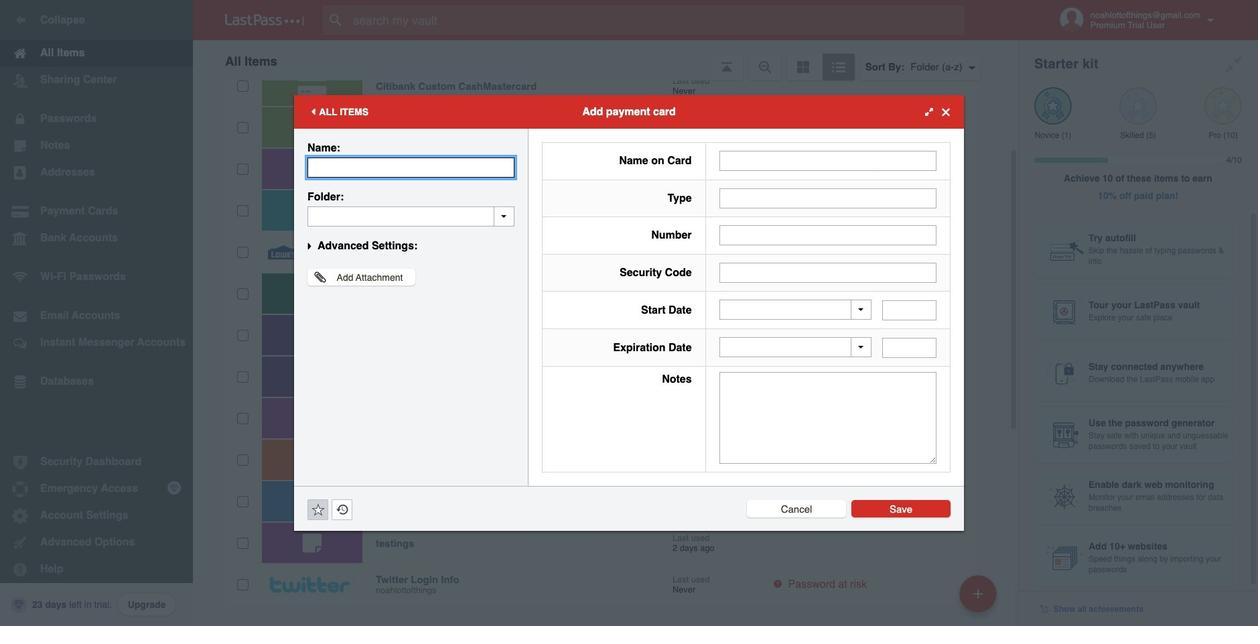 Task type: describe. For each thing, give the bounding box(es) containing it.
vault options navigation
[[193, 40, 1019, 80]]

lastpass image
[[225, 14, 304, 26]]



Task type: locate. For each thing, give the bounding box(es) containing it.
Search search field
[[323, 5, 991, 35]]

dialog
[[294, 95, 965, 531]]

None text field
[[720, 188, 937, 208], [883, 338, 937, 358], [720, 188, 937, 208], [883, 338, 937, 358]]

main navigation navigation
[[0, 0, 193, 626]]

new item navigation
[[955, 571, 1005, 626]]

search my vault text field
[[323, 5, 991, 35]]

new item image
[[974, 589, 983, 598]]

None text field
[[720, 151, 937, 171], [308, 158, 515, 178], [308, 206, 515, 227], [720, 225, 937, 245], [720, 263, 937, 283], [883, 300, 937, 320], [720, 372, 937, 464], [720, 151, 937, 171], [308, 158, 515, 178], [308, 206, 515, 227], [720, 225, 937, 245], [720, 263, 937, 283], [883, 300, 937, 320], [720, 372, 937, 464]]



